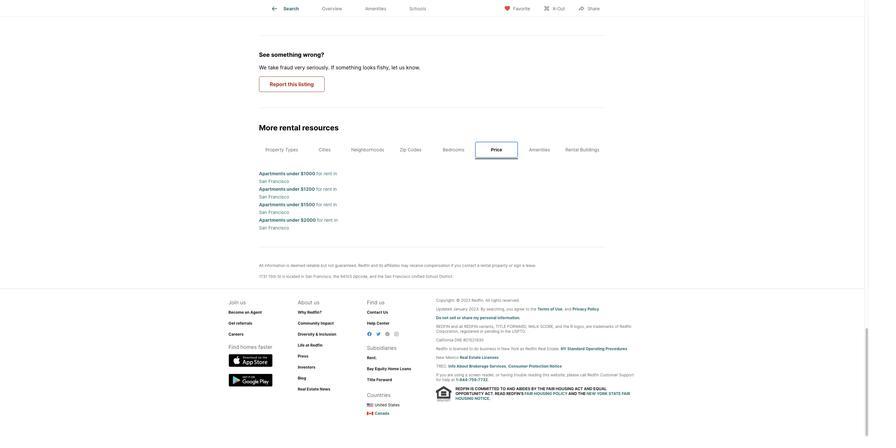 Task type: describe. For each thing, give the bounding box(es) containing it.
or right sell in the bottom right of the page
[[457, 316, 461, 320]]

this inside if you are using a screen reader, or having trouble reading this website, please call redfin customer support for help at
[[543, 373, 550, 378]]

0 vertical spatial all
[[259, 263, 264, 268]]

personal
[[480, 316, 497, 320]]

the left r
[[564, 324, 570, 329]]

at inside if you are using a screen reader, or having trouble reading this website, please call redfin customer support for help at
[[451, 378, 455, 382]]

apartments under $2000
[[259, 217, 316, 223]]

san for apartments under $1500
[[259, 210, 267, 215]]

notice
[[475, 396, 490, 401]]

licenses
[[482, 355, 499, 360]]

join us
[[229, 299, 246, 306]]

price tab
[[475, 142, 518, 158]]

redfin inside redfin and all redfin variants, title forward, walk score, and the r logos, are trademarks of redfin corporation, registered or pending in the uspto.
[[620, 324, 632, 329]]

press button
[[298, 354, 309, 359]]

help center
[[367, 321, 390, 326]]

by
[[532, 387, 537, 392]]

community
[[298, 321, 320, 326]]

housing inside redfin is committed to and abides by the fair housing act and equal opportunity act. read redfin's
[[556, 387, 574, 392]]

1 vertical spatial you
[[507, 307, 513, 312]]

redfin up zipcode,
[[358, 263, 370, 268]]

x-
[[553, 6, 558, 11]]

website,
[[551, 373, 566, 378]]

us for find us
[[379, 299, 385, 306]]

zip
[[400, 147, 407, 153]]

redfin's
[[507, 392, 524, 396]]

us right let
[[399, 64, 405, 71]]

1 vertical spatial something
[[336, 64, 362, 71]]

apartments for apartments under $1000
[[259, 171, 286, 176]]

. down agree at right bottom
[[520, 316, 521, 320]]

0 horizontal spatial and
[[507, 387, 516, 392]]

copyright:
[[436, 298, 455, 303]]

this inside button
[[288, 81, 297, 88]]

info about brokerage services link
[[449, 364, 506, 369]]

real estate news
[[298, 387, 331, 392]]

1 horizontal spatial ,
[[563, 307, 564, 312]]

san down affiliates at the left bottom of page
[[385, 274, 392, 279]]

sign
[[514, 263, 522, 268]]

of inside redfin and all redfin variants, title forward, walk score, and the r logos, are trademarks of redfin corporation, registered or pending in the uspto.
[[615, 324, 619, 329]]

1 horizontal spatial you
[[455, 263, 461, 268]]

use
[[555, 307, 563, 312]]

january
[[453, 307, 468, 312]]

2 horizontal spatial real
[[538, 347, 546, 351]]

corporation,
[[436, 329, 459, 334]]

know.
[[406, 64, 421, 71]]

amenities for top the amenities tab
[[365, 6, 386, 11]]

to
[[501, 387, 506, 392]]

1 horizontal spatial a
[[477, 263, 480, 268]]

new york state fair housing notice link
[[456, 392, 631, 401]]

under for $1000
[[287, 171, 300, 176]]

life at redfin button
[[298, 343, 323, 348]]

an
[[245, 310, 250, 315]]

under for $1200
[[287, 186, 300, 192]]

rental inside "heading"
[[280, 124, 301, 133]]

notice
[[550, 364, 562, 369]]

redfin pinterest image
[[385, 332, 390, 337]]

for for $2000
[[317, 217, 323, 223]]

variants,
[[479, 324, 495, 329]]

1 vertical spatial real
[[460, 355, 468, 360]]

. down committed
[[490, 396, 491, 401]]

get referrals button
[[229, 321, 252, 326]]

1-844-759-7732 link
[[456, 378, 488, 382]]

read
[[495, 392, 506, 396]]

lease.
[[526, 263, 537, 268]]

codes
[[408, 147, 422, 153]]

1 horizontal spatial information
[[498, 316, 520, 320]]

1 horizontal spatial and
[[569, 392, 577, 396]]

forward
[[377, 378, 392, 382]]

1 horizontal spatial the
[[578, 392, 586, 396]]

apartments under $1000
[[259, 171, 315, 176]]

dre
[[455, 338, 462, 343]]

agent
[[250, 310, 262, 315]]

the inside redfin is committed to and abides by the fair housing act and equal opportunity act. read redfin's
[[538, 387, 546, 392]]

san down reliable in the left of the page
[[305, 274, 312, 279]]

0 horizontal spatial about
[[298, 299, 313, 306]]

rental buildings tab
[[561, 142, 604, 158]]

redfin right the as
[[526, 347, 537, 351]]

redfin instagram image
[[394, 332, 399, 337]]

the down its
[[378, 274, 384, 279]]

fair housing policy and the
[[525, 392, 587, 396]]

redfin for and
[[436, 324, 450, 329]]

become an agent button
[[229, 310, 262, 315]]

apartments for apartments under $1500
[[259, 202, 286, 207]]

seriously.
[[307, 64, 330, 71]]

0 horizontal spatial to
[[470, 347, 473, 351]]

. up committed
[[488, 378, 489, 382]]

san for apartments under $1000
[[259, 179, 267, 184]]

neighborhoods
[[351, 147, 384, 153]]

in right $2000
[[334, 217, 338, 223]]

1 horizontal spatial rental
[[481, 263, 491, 268]]

for rent in san francisco for $1500
[[259, 202, 337, 215]]

0 horizontal spatial not
[[328, 263, 334, 268]]

zip codes
[[400, 147, 422, 153]]

1 horizontal spatial estate
[[469, 355, 481, 360]]

0 vertical spatial amenities tab
[[354, 1, 398, 16]]

rent for apartments under $1000
[[324, 171, 332, 176]]

trademarks
[[593, 324, 614, 329]]

committed
[[475, 387, 500, 392]]

canada link
[[367, 411, 389, 416]]

apartments for apartments under $2000
[[259, 217, 286, 223]]

st
[[277, 274, 281, 279]]

francisco for apartments under $2000
[[269, 225, 289, 231]]

1 horizontal spatial about
[[457, 364, 469, 369]]

the left the "uspto."
[[505, 329, 511, 334]]

licensed
[[453, 347, 468, 351]]

equal housing opportunity image
[[436, 386, 452, 402]]

states
[[388, 403, 400, 408]]

reader,
[[482, 373, 495, 378]]

and left its
[[371, 263, 378, 268]]

listing
[[299, 81, 314, 88]]

standard
[[568, 347, 585, 351]]

agree
[[514, 307, 525, 312]]

cities tab
[[303, 142, 346, 158]]

faster
[[258, 344, 273, 350]]

under for $1500
[[287, 202, 300, 207]]

under for $2000
[[287, 217, 300, 223]]

bay equity home loans button
[[367, 367, 411, 371]]

why redfin? button
[[298, 310, 322, 315]]

apartment
[[269, 4, 285, 8]]

x-out button
[[538, 1, 571, 15]]

price
[[491, 147, 503, 153]]

become
[[229, 310, 244, 315]]

property types tab
[[260, 142, 303, 158]]

procedures
[[606, 347, 628, 351]]

its
[[379, 263, 383, 268]]

house
[[503, 4, 513, 8]]

are inside redfin and all redfin variants, title forward, walk score, and the r logos, are trademarks of redfin corporation, registered or pending in the uspto.
[[586, 324, 592, 329]]

tab list containing search
[[259, 0, 443, 16]]

1 horizontal spatial all
[[486, 298, 490, 303]]

or left sign
[[509, 263, 513, 268]]

in right located
[[301, 274, 304, 279]]

download the redfin app on the apple app store image
[[229, 354, 273, 367]]

investors
[[298, 365, 316, 370]]

francisco for apartments under $1200
[[269, 194, 289, 200]]

about us
[[298, 299, 320, 306]]

us flag image
[[367, 404, 374, 407]]

report this listing
[[270, 81, 314, 88]]

francisco for apartments under $1500
[[269, 210, 289, 215]]

0 horizontal spatial of
[[551, 307, 555, 312]]

screen
[[469, 373, 481, 378]]

2 horizontal spatial and
[[584, 387, 593, 392]]

rent for apartments under $2000
[[324, 217, 333, 223]]

0 horizontal spatial estate
[[307, 387, 319, 392]]

services
[[490, 364, 506, 369]]

1 horizontal spatial to
[[526, 307, 530, 312]]

estate.
[[547, 347, 560, 351]]

located
[[286, 274, 300, 279]]

in right business
[[497, 347, 501, 351]]

housing inside new york state fair housing notice
[[456, 396, 474, 401]]

x-out
[[553, 6, 565, 11]]

guaranteed.
[[335, 263, 357, 268]]

$1500
[[301, 202, 315, 207]]

loans
[[400, 367, 411, 371]]

apartments under $1200
[[259, 186, 315, 192]]

york
[[511, 347, 519, 351]]

redfin down share
[[464, 324, 478, 329]]

investors button
[[298, 365, 316, 370]]

copyright: © 2023 redfin. all rights reserved.
[[436, 298, 520, 303]]

wrong?
[[303, 51, 324, 58]]

. up the trademarks
[[599, 307, 601, 312]]

new
[[587, 392, 596, 396]]

schools
[[410, 6, 426, 11]]

redfin facebook image
[[367, 332, 372, 337]]

business
[[480, 347, 496, 351]]

schools tab
[[398, 1, 438, 16]]

2 horizontal spatial a
[[523, 263, 525, 268]]

real estate news button
[[298, 387, 331, 392]]

the left terms on the bottom right of page
[[531, 307, 537, 312]]

condo button
[[376, 0, 488, 15]]

blog
[[298, 376, 306, 381]]

having
[[501, 373, 513, 378]]

center
[[377, 321, 390, 326]]

rent for apartments under $1200
[[324, 186, 332, 192]]



Task type: vqa. For each thing, say whether or not it's contained in the screenshot.
ny standard operating procedures link
yes



Task type: locate. For each thing, give the bounding box(es) containing it.
about up why
[[298, 299, 313, 306]]

1 horizontal spatial something
[[336, 64, 362, 71]]

0 vertical spatial find
[[367, 299, 378, 306]]

1 vertical spatial amenities tab
[[518, 142, 561, 158]]

you
[[455, 263, 461, 268], [507, 307, 513, 312], [440, 373, 447, 378]]

san for apartments under $1200
[[259, 194, 267, 200]]

0 vertical spatial not
[[328, 263, 334, 268]]

,
[[563, 307, 564, 312], [506, 364, 507, 369]]

in down cities tab
[[334, 171, 337, 176]]

0 horizontal spatial something
[[271, 51, 302, 58]]

rent. button
[[367, 356, 377, 360]]

help
[[367, 321, 376, 326]]

1 horizontal spatial at
[[451, 378, 455, 382]]

1 horizontal spatial amenities tab
[[518, 142, 561, 158]]

or down the services
[[496, 373, 500, 378]]

overview tab
[[311, 1, 354, 16]]

francisco for apartments under $1000
[[269, 179, 289, 184]]

info
[[449, 364, 456, 369]]

get
[[229, 321, 235, 326]]

0 vertical spatial you
[[455, 263, 461, 268]]

1 vertical spatial find
[[229, 344, 239, 350]]

this right the reading
[[543, 373, 550, 378]]

, left privacy
[[563, 307, 564, 312]]

redfin right call
[[588, 373, 599, 378]]

amenities
[[365, 6, 386, 11], [529, 147, 550, 153]]

redfin.
[[472, 298, 485, 303]]

0 vertical spatial information
[[265, 263, 285, 268]]

diversity
[[298, 332, 315, 337]]

1 horizontal spatial housing
[[534, 392, 552, 396]]

redfin down california at bottom right
[[436, 347, 448, 351]]

2 apartments from the top
[[259, 186, 286, 192]]

at left 1-
[[451, 378, 455, 382]]

1 vertical spatial rental
[[481, 263, 491, 268]]

4 apartments from the top
[[259, 217, 286, 223]]

0 vertical spatial tab list
[[259, 0, 443, 16]]

and right to
[[507, 387, 516, 392]]

redfin for is
[[456, 387, 470, 392]]

3 apartments from the top
[[259, 202, 286, 207]]

of left use
[[551, 307, 555, 312]]

2 horizontal spatial fair
[[622, 392, 631, 396]]

1 vertical spatial are
[[448, 373, 453, 378]]

all
[[459, 324, 463, 329]]

all left rights
[[486, 298, 490, 303]]

0 vertical spatial real
[[538, 347, 546, 351]]

0 vertical spatial are
[[586, 324, 592, 329]]

york
[[597, 392, 608, 396]]

you inside if you are using a screen reader, or having trouble reading this website, please call redfin customer support for help at
[[440, 373, 447, 378]]

rent right $1500
[[324, 202, 332, 207]]

2 tab list from the top
[[259, 141, 606, 159]]

0 vertical spatial at
[[306, 343, 310, 348]]

2 horizontal spatial is
[[449, 347, 452, 351]]

francisco up apartments under $1200
[[269, 179, 289, 184]]

and right zipcode,
[[370, 274, 377, 279]]

for right $2000
[[317, 217, 323, 223]]

in inside redfin and all redfin variants, title forward, walk score, and the r logos, are trademarks of redfin corporation, registered or pending in the uspto.
[[501, 329, 504, 334]]

something left looks
[[336, 64, 362, 71]]

reserved.
[[503, 298, 520, 303]]

act
[[575, 387, 583, 392]]

rent right '$1200'
[[324, 186, 332, 192]]

1 vertical spatial is
[[282, 274, 285, 279]]

neighborhoods tab
[[346, 142, 389, 158]]

the left 94103
[[333, 274, 339, 279]]

0 horizontal spatial housing
[[456, 396, 474, 401]]

fair inside redfin is committed to and abides by the fair housing act and equal opportunity act. read redfin's
[[547, 387, 555, 392]]

and
[[507, 387, 516, 392], [584, 387, 593, 392], [569, 392, 577, 396]]

about
[[298, 299, 313, 306], [457, 364, 469, 369]]

in right '$1200'
[[333, 186, 337, 192]]

4 under from the top
[[287, 217, 300, 223]]

find for find homes faster
[[229, 344, 239, 350]]

0 vertical spatial new
[[502, 347, 510, 351]]

2 vertical spatial is
[[449, 347, 452, 351]]

1 vertical spatial of
[[615, 324, 619, 329]]

and right score,
[[556, 324, 563, 329]]

if down trec:
[[436, 373, 439, 378]]

in
[[334, 171, 337, 176], [333, 186, 337, 192], [333, 202, 337, 207], [334, 217, 338, 223], [301, 274, 304, 279], [501, 329, 504, 334], [497, 347, 501, 351]]

, up having
[[506, 364, 507, 369]]

for rent in san francisco for $1200
[[259, 186, 337, 200]]

2 vertical spatial you
[[440, 373, 447, 378]]

more rental resources
[[259, 124, 339, 133]]

0 horizontal spatial amenities
[[365, 6, 386, 11]]

new left "york"
[[502, 347, 510, 351]]

amenities for the bottommost the amenities tab
[[529, 147, 550, 153]]

information up title
[[498, 316, 520, 320]]

support
[[619, 373, 634, 378]]

2 under from the top
[[287, 186, 300, 192]]

find us
[[367, 299, 385, 306]]

1 vertical spatial this
[[543, 373, 550, 378]]

us up us
[[379, 299, 385, 306]]

1 vertical spatial all
[[486, 298, 490, 303]]

for rent in san francisco up $2000
[[259, 202, 337, 215]]

1 vertical spatial amenities
[[529, 147, 550, 153]]

0 vertical spatial about
[[298, 299, 313, 306]]

the
[[538, 387, 546, 392], [578, 392, 586, 396]]

rent right $1000
[[324, 171, 332, 176]]

1 vertical spatial tab list
[[259, 141, 606, 159]]

of
[[551, 307, 555, 312], [615, 324, 619, 329]]

are inside if you are using a screen reader, or having trouble reading this website, please call redfin customer support for help at
[[448, 373, 453, 378]]

san down apartments under $1500
[[259, 210, 267, 215]]

1 vertical spatial estate
[[307, 387, 319, 392]]

get referrals
[[229, 321, 252, 326]]

canadian flag image
[[367, 412, 374, 416]]

looks
[[363, 64, 376, 71]]

for for $1000
[[317, 171, 323, 176]]

15th
[[268, 274, 276, 279]]

are right logos,
[[586, 324, 592, 329]]

under left $1500
[[287, 202, 300, 207]]

is right st
[[282, 274, 285, 279]]

for rent in san francisco for $1000
[[259, 171, 337, 184]]

3 under from the top
[[287, 202, 300, 207]]

to right agree at right bottom
[[526, 307, 530, 312]]

and right policy
[[569, 392, 577, 396]]

0 vertical spatial of
[[551, 307, 555, 312]]

countries
[[367, 392, 391, 399]]

for rent in san francisco down $1500
[[259, 217, 338, 231]]

is
[[287, 263, 289, 268], [282, 274, 285, 279], [449, 347, 452, 351]]

the left new
[[578, 392, 586, 396]]

rental left property
[[481, 263, 491, 268]]

using
[[455, 373, 464, 378]]

0 vertical spatial ,
[[563, 307, 564, 312]]

1 vertical spatial at
[[451, 378, 455, 382]]

us for about us
[[314, 299, 320, 306]]

or left the pending
[[480, 329, 484, 334]]

real left estate.
[[538, 347, 546, 351]]

real down the blog button
[[298, 387, 306, 392]]

francisco down apartments under $1500
[[269, 210, 289, 215]]

1 horizontal spatial is
[[287, 263, 289, 268]]

new mexico real estate licenses
[[436, 355, 499, 360]]

redfin inside if you are using a screen reader, or having trouble reading this website, please call redfin customer support for help at
[[588, 373, 599, 378]]

0 horizontal spatial amenities tab
[[354, 1, 398, 16]]

help
[[443, 378, 450, 382]]

fishy,
[[377, 64, 390, 71]]

0 horizontal spatial find
[[229, 344, 239, 350]]

1731
[[259, 274, 267, 279]]

score,
[[540, 324, 555, 329]]

tab list containing property types
[[259, 141, 606, 159]]

of right the trademarks
[[615, 324, 619, 329]]

information
[[265, 263, 285, 268], [498, 316, 520, 320]]

apartments down apartments under $1200
[[259, 202, 286, 207]]

at right life
[[306, 343, 310, 348]]

you down 'reserved.'
[[507, 307, 513, 312]]

information up 15th
[[265, 263, 285, 268]]

2 horizontal spatial housing
[[556, 387, 574, 392]]

subsidiaries
[[367, 345, 397, 351]]

rental
[[566, 147, 579, 153]]

1 vertical spatial ,
[[506, 364, 507, 369]]

redfin down the 844-
[[456, 387, 470, 392]]

francisco down may at the left bottom of page
[[393, 274, 411, 279]]

0 vertical spatial something
[[271, 51, 302, 58]]

r
[[571, 324, 573, 329]]

1 vertical spatial about
[[457, 364, 469, 369]]

my
[[474, 316, 479, 320]]

if
[[331, 64, 334, 71], [436, 373, 439, 378]]

0 vertical spatial amenities
[[365, 6, 386, 11]]

1 horizontal spatial amenities
[[529, 147, 550, 153]]

francisco down apartments under $2000
[[269, 225, 289, 231]]

for for $1200
[[316, 186, 322, 192]]

4 for rent in san francisco from the top
[[259, 217, 338, 231]]

redfin twitter image
[[376, 332, 381, 337]]

0 horizontal spatial rental
[[280, 124, 301, 133]]

1 horizontal spatial real
[[460, 355, 468, 360]]

find
[[367, 299, 378, 306], [229, 344, 239, 350]]

us up redfin?
[[314, 299, 320, 306]]

referrals
[[236, 321, 252, 326]]

unified
[[412, 274, 425, 279]]

for rent in san francisco for $2000
[[259, 217, 338, 231]]

find up contact
[[367, 299, 378, 306]]

1 horizontal spatial are
[[586, 324, 592, 329]]

help center button
[[367, 321, 390, 326]]

under left $2000
[[287, 217, 300, 223]]

protection
[[529, 364, 549, 369]]

1 vertical spatial new
[[436, 355, 445, 360]]

0 horizontal spatial new
[[436, 355, 445, 360]]

0 horizontal spatial at
[[306, 343, 310, 348]]

not
[[328, 263, 334, 268], [442, 316, 449, 320]]

find homes faster
[[229, 344, 273, 350]]

1 tab list from the top
[[259, 0, 443, 16]]

redfin down "&"
[[310, 343, 323, 348]]

if
[[451, 263, 454, 268]]

let
[[392, 64, 398, 71]]

rent for apartments under $1500
[[324, 202, 332, 207]]

redfin right the trademarks
[[620, 324, 632, 329]]

under left '$1200'
[[287, 186, 300, 192]]

are down info on the right bottom of page
[[448, 373, 453, 378]]

brokerage
[[469, 364, 489, 369]]

and right use
[[565, 307, 572, 312]]

redfin inside redfin is committed to and abides by the fair housing act and equal opportunity act. read redfin's
[[456, 387, 470, 392]]

0 horizontal spatial fair
[[525, 392, 533, 396]]

find down careers at the left
[[229, 344, 239, 350]]

is left deemed at the left of the page
[[287, 263, 289, 268]]

1 vertical spatial to
[[470, 347, 473, 351]]

0 horizontal spatial this
[[288, 81, 297, 88]]

new up trec:
[[436, 355, 445, 360]]

not right but
[[328, 263, 334, 268]]

apartments up apartments under $1200
[[259, 171, 286, 176]]

0 horizontal spatial ,
[[506, 364, 507, 369]]

and right 'act'
[[584, 387, 593, 392]]

for for $1500
[[316, 202, 322, 207]]

in right the pending
[[501, 329, 504, 334]]

under
[[287, 171, 300, 176], [287, 186, 300, 192], [287, 202, 300, 207], [287, 217, 300, 223]]

school
[[426, 274, 438, 279]]

this left listing
[[288, 81, 297, 88]]

0 vertical spatial is
[[287, 263, 289, 268]]

759-
[[469, 378, 478, 382]]

for right '$1200'
[[316, 186, 322, 192]]

0 vertical spatial to
[[526, 307, 530, 312]]

san up apartments under $1200
[[259, 179, 267, 184]]

california
[[436, 338, 454, 343]]

0 horizontal spatial all
[[259, 263, 264, 268]]

for left help
[[436, 378, 441, 382]]

if right seriously.
[[331, 64, 334, 71]]

tab list
[[259, 0, 443, 16], [259, 141, 606, 159]]

is up mexico
[[449, 347, 452, 351]]

contact us button
[[367, 310, 388, 315]]

1 vertical spatial if
[[436, 373, 439, 378]]

title forward button
[[367, 378, 392, 382]]

united states
[[375, 403, 400, 408]]

walk
[[529, 324, 539, 329]]

for right $1000
[[317, 171, 323, 176]]

0 horizontal spatial real
[[298, 387, 306, 392]]

why redfin?
[[298, 310, 322, 315]]

3 for rent in san francisco from the top
[[259, 202, 337, 215]]

7732
[[478, 378, 488, 382]]

0 vertical spatial this
[[288, 81, 297, 88]]

report
[[270, 81, 287, 88]]

apartments up apartments under $1500
[[259, 186, 286, 192]]

1 horizontal spatial find
[[367, 299, 378, 306]]

the right by
[[538, 387, 546, 392]]

estate down do
[[469, 355, 481, 360]]

2 vertical spatial real
[[298, 387, 306, 392]]

1 horizontal spatial of
[[615, 324, 619, 329]]

us for join us
[[240, 299, 246, 306]]

find for find us
[[367, 299, 378, 306]]

house button
[[494, 0, 606, 15]]

1 horizontal spatial fair
[[547, 387, 555, 392]]

fair housing policy link
[[525, 392, 568, 396]]

are
[[586, 324, 592, 329], [448, 373, 453, 378]]

apartments down apartments under $1500
[[259, 217, 286, 223]]

0 horizontal spatial if
[[331, 64, 334, 71]]

or inside redfin and all redfin variants, title forward, walk score, and the r logos, are trademarks of redfin corporation, registered or pending in the uspto.
[[480, 329, 484, 334]]

more rental resources heading
[[259, 124, 606, 141]]

more
[[259, 124, 278, 133]]

fair inside new york state fair housing notice
[[622, 392, 631, 396]]

a inside if you are using a screen reader, or having trouble reading this website, please call redfin customer support for help at
[[465, 373, 468, 378]]

bedrooms tab
[[432, 142, 475, 158]]

2 for rent in san francisco from the top
[[259, 186, 337, 200]]

for rent in san francisco up '$1200'
[[259, 171, 337, 184]]

terms of use link
[[538, 307, 563, 312]]

2023:
[[469, 307, 480, 312]]

0 horizontal spatial information
[[265, 263, 285, 268]]

amenities tab
[[354, 1, 398, 16], [518, 142, 561, 158]]

a
[[477, 263, 480, 268], [523, 263, 525, 268], [465, 373, 468, 378]]

1 horizontal spatial not
[[442, 316, 449, 320]]

in right $1500
[[333, 202, 337, 207]]

francisco down apartments under $1200
[[269, 194, 289, 200]]

life
[[298, 343, 305, 348]]

0 horizontal spatial a
[[465, 373, 468, 378]]

for inside if you are using a screen reader, or having trouble reading this website, please call redfin customer support for help at
[[436, 378, 441, 382]]

rental right more
[[280, 124, 301, 133]]

download the redfin app from the google play store image
[[229, 374, 273, 387]]

1 vertical spatial information
[[498, 316, 520, 320]]

about up the using
[[457, 364, 469, 369]]

0 vertical spatial if
[[331, 64, 334, 71]]

san for apartments under $2000
[[259, 225, 267, 231]]

join
[[229, 299, 239, 306]]

bay
[[367, 367, 374, 371]]

resources
[[302, 124, 339, 133]]

0 horizontal spatial the
[[538, 387, 546, 392]]

press
[[298, 354, 309, 359]]

do not sell or share my personal information .
[[436, 316, 521, 320]]

searching,
[[487, 307, 506, 312]]

redfin down do
[[436, 324, 450, 329]]

or inside if you are using a screen reader, or having trouble reading this website, please call redfin customer support for help at
[[496, 373, 500, 378]]

and left all
[[451, 324, 458, 329]]

1 under from the top
[[287, 171, 300, 176]]

francisco,
[[313, 274, 332, 279]]

mexico
[[446, 355, 459, 360]]

under left $1000
[[287, 171, 300, 176]]

apartments for apartments under $1200
[[259, 186, 286, 192]]

if inside if you are using a screen reader, or having trouble reading this website, please call redfin customer support for help at
[[436, 373, 439, 378]]

abides
[[516, 387, 531, 392]]

1 apartments from the top
[[259, 171, 286, 176]]

title
[[496, 324, 506, 329]]

housing
[[556, 387, 574, 392], [534, 392, 552, 396], [456, 396, 474, 401]]

estate left news at the left bottom
[[307, 387, 319, 392]]

zip codes tab
[[389, 142, 432, 158]]

2 horizontal spatial you
[[507, 307, 513, 312]]

0 vertical spatial rental
[[280, 124, 301, 133]]

0 horizontal spatial is
[[282, 274, 285, 279]]

you down trec:
[[440, 373, 447, 378]]

policy
[[588, 307, 599, 312]]

may
[[401, 263, 409, 268]]

1 horizontal spatial if
[[436, 373, 439, 378]]

us right join
[[240, 299, 246, 306]]

rent.
[[367, 356, 377, 360]]

1 for rent in san francisco from the top
[[259, 171, 337, 184]]

1 horizontal spatial this
[[543, 373, 550, 378]]

san down apartments under $1200
[[259, 194, 267, 200]]

operating
[[586, 347, 605, 351]]

1 horizontal spatial new
[[502, 347, 510, 351]]



